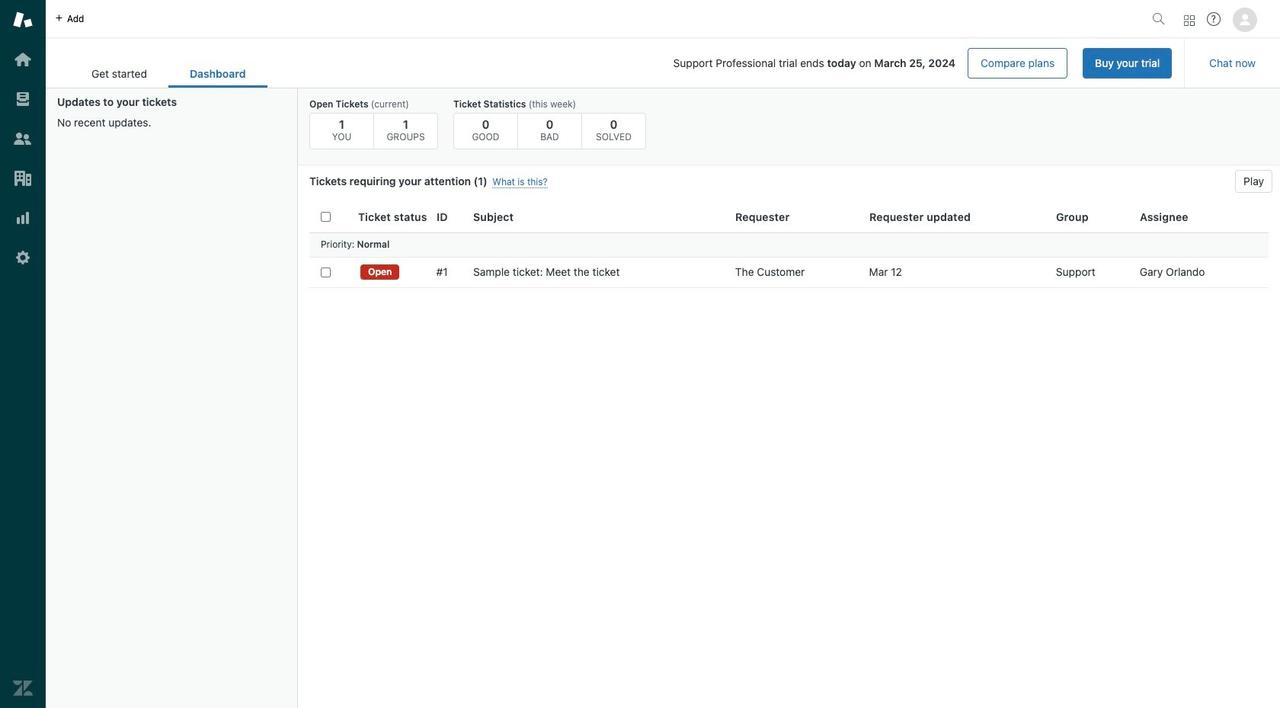 Task type: vqa. For each thing, say whether or not it's contained in the screenshot.
Email field to the bottom
no



Task type: describe. For each thing, give the bounding box(es) containing it.
customers image
[[13, 129, 33, 149]]

views image
[[13, 89, 33, 109]]

get started image
[[13, 50, 33, 69]]

get help image
[[1208, 12, 1221, 26]]

organizations image
[[13, 168, 33, 188]]

zendesk support image
[[13, 10, 33, 30]]

main element
[[0, 0, 46, 708]]

admin image
[[13, 248, 33, 268]]

zendesk products image
[[1185, 15, 1195, 26]]



Task type: locate. For each thing, give the bounding box(es) containing it.
None checkbox
[[321, 267, 331, 277]]

Select All Tickets checkbox
[[321, 212, 331, 222]]

tab
[[70, 59, 168, 88]]

tab list
[[70, 59, 267, 88]]

reporting image
[[13, 208, 33, 228]]

March 25, 2024 text field
[[875, 56, 956, 69]]

grid
[[298, 202, 1281, 708]]

zendesk image
[[13, 679, 33, 698]]



